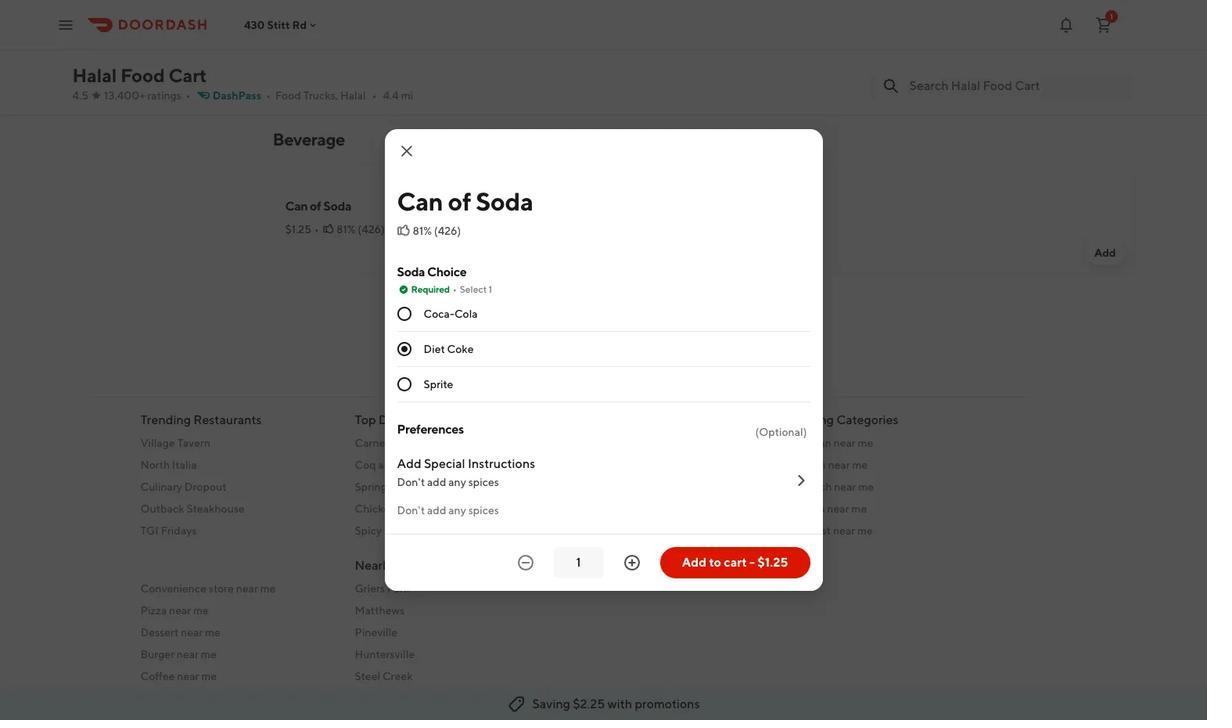 Task type: describe. For each thing, give the bounding box(es) containing it.
Sprite radio
[[397, 377, 411, 391]]

matthews
[[355, 604, 405, 617]]

asada
[[388, 437, 416, 449]]

steel creek
[[355, 670, 413, 683]]

0 horizontal spatial (426)
[[358, 223, 385, 236]]

dessert near me link
[[140, 625, 336, 640]]

near inside pizza near me link
[[169, 604, 191, 617]]

fork
[[387, 582, 410, 595]]

stitt
[[267, 18, 290, 31]]

nearby cities
[[355, 558, 432, 573]]

cities
[[399, 558, 432, 573]]

can for •
[[285, 199, 308, 214]]

differ
[[651, 331, 675, 343]]

open menu image
[[56, 15, 75, 34]]

430 stitt rd button
[[244, 18, 319, 31]]

burrito
[[418, 437, 452, 449]]

$2.25
[[573, 697, 605, 711]]

any inside add special instructions don't add any spices
[[449, 476, 466, 488]]

$1.25 •
[[285, 223, 319, 236]]

• inside soda choice group
[[453, 283, 457, 295]]

huntersville
[[355, 648, 415, 661]]

2 spices from the top
[[469, 504, 499, 517]]

select
[[460, 283, 487, 295]]

near inside coq au vin near me "link"
[[410, 459, 432, 471]]

diet
[[424, 343, 445, 355]]

instructions
[[468, 456, 535, 471]]

saving
[[533, 697, 571, 711]]

pineville link
[[355, 625, 551, 640]]

mexican
[[784, 459, 826, 471]]

near inside mexican near me link
[[828, 459, 851, 471]]

of for 81% (426)
[[448, 186, 471, 216]]

me up spicy noodles near me link
[[449, 502, 465, 515]]

add inside add special instructions don't add any spices
[[427, 476, 446, 488]]

add to cart - $1.25
[[682, 555, 788, 570]]

convenience store near me link
[[140, 581, 336, 596]]

outback
[[140, 502, 184, 515]]

near inside sandwich near me link
[[835, 481, 857, 493]]

7. falafel salad image
[[1024, 0, 1135, 96]]

catering near me
[[569, 524, 655, 537]]

prices may differ between delivery and pickup.
[[602, 331, 806, 343]]

american near me link
[[784, 435, 980, 451]]

pita
[[353, 13, 375, 27]]

coffee
[[140, 670, 175, 683]]

pineville
[[355, 626, 398, 639]]

spicy noodles near me link
[[355, 523, 551, 538]]

may
[[631, 331, 649, 343]]

dashpass
[[213, 89, 261, 102]]

chicken near me link
[[784, 501, 980, 517]]

outback steakhouse link
[[140, 501, 336, 517]]

1 inside soda choice group
[[489, 283, 493, 295]]

coca-
[[424, 308, 455, 320]]

2 add from the top
[[427, 504, 446, 517]]

fridays
[[161, 524, 197, 537]]

me down mexican near me link
[[859, 481, 874, 493]]

Current quantity is 1 number field
[[563, 554, 594, 571]]

delight
[[439, 34, 474, 46]]

culinary dropout link
[[140, 479, 336, 495]]

1 add button from the top
[[1086, 62, 1126, 87]]

• select 1
[[453, 283, 493, 295]]

0 horizontal spatial 81%
[[337, 223, 356, 236]]

healthy
[[336, 34, 374, 46]]

nearby
[[355, 558, 397, 573]]

top dishes near me
[[355, 412, 468, 427]]

81% inside the can of soda dialog
[[413, 225, 432, 237]]

1 items, open order cart image
[[1095, 15, 1114, 34]]

village tavern
[[140, 437, 211, 449]]

cola
[[455, 308, 478, 320]]

cart
[[724, 555, 747, 570]]

sandwich
[[784, 481, 832, 493]]

creek
[[383, 670, 413, 683]]

steakhouse
[[187, 502, 245, 515]]

me inside "link"
[[858, 524, 873, 537]]

prices
[[602, 331, 629, 343]]

me down american near me link
[[853, 459, 868, 471]]

american near me
[[784, 437, 874, 449]]

soda for 81% (426)
[[476, 186, 533, 216]]

1 horizontal spatial halal
[[340, 89, 366, 102]]

burger near me
[[140, 648, 217, 661]]

chicken tikka near me link
[[355, 501, 551, 517]]

near inside dessert near me link
[[181, 626, 203, 639]]

restaurants
[[193, 412, 262, 427]]

sandwich near me
[[784, 481, 874, 493]]

north italia
[[140, 459, 197, 471]]

catering near me link
[[569, 523, 765, 538]]

can of soda dialog
[[385, 129, 823, 591]]

Diet Coke radio
[[397, 342, 411, 356]]

chicken for top
[[355, 502, 396, 515]]

coke
[[447, 343, 474, 355]]

trucks,
[[303, 89, 338, 102]]

promotions
[[635, 697, 700, 711]]

preferences
[[397, 422, 464, 437]]

me down dessert near me
[[201, 648, 217, 661]]

81% (426) inside the can of soda dialog
[[413, 225, 461, 237]]

9. falafel on pita image
[[587, 0, 698, 96]]

9. falafel on pita fresh and healthy a vegetarian delight
[[285, 13, 474, 46]]

mexican near me link
[[784, 457, 980, 473]]

add to cart - $1.25 button
[[660, 547, 810, 578]]

delivery
[[717, 331, 753, 343]]

0 vertical spatial $1.25
[[285, 223, 312, 236]]

near inside catering near me link
[[615, 524, 637, 537]]

increase quantity by 1 image
[[623, 553, 641, 572]]

can of soda for 81% (426)
[[397, 186, 533, 216]]

chicken tikka near me
[[355, 502, 465, 515]]

and for between
[[755, 331, 772, 343]]

Coca-Cola radio
[[397, 307, 411, 321]]

soda for •
[[324, 199, 351, 214]]

me up pizza near me link
[[260, 582, 276, 595]]

pizza
[[140, 604, 167, 617]]

add special instructions don't add any spices
[[397, 456, 535, 488]]

near inside chicken near me link
[[828, 502, 850, 515]]

near inside burger near me link
[[177, 648, 199, 661]]

me down sandwich near me link
[[852, 502, 867, 515]]

dessert
[[140, 626, 179, 639]]

near inside chicken tikka near me link
[[425, 502, 447, 515]]

me down special
[[437, 481, 452, 493]]

pickup.
[[774, 331, 806, 343]]

falafel
[[298, 13, 335, 27]]

me inside "link"
[[434, 459, 449, 471]]



Task type: locate. For each thing, give the bounding box(es) containing it.
and
[[315, 34, 334, 46], [755, 331, 772, 343]]

chicken for trending
[[784, 502, 825, 515]]

noodles
[[384, 524, 424, 537]]

near up dessert near me
[[169, 604, 191, 617]]

0 horizontal spatial and
[[315, 34, 334, 46]]

between
[[677, 331, 715, 343]]

1 horizontal spatial (426)
[[434, 225, 461, 237]]

1 horizontal spatial of
[[448, 186, 471, 216]]

burger near me link
[[140, 647, 336, 662]]

near up sandwich near me
[[828, 459, 851, 471]]

don't down coq au vin near me
[[397, 476, 425, 488]]

1 vertical spatial add
[[427, 504, 446, 517]]

1 horizontal spatial chicken
[[784, 502, 825, 515]]

81% (426)
[[337, 223, 385, 236], [413, 225, 461, 237]]

me down chicken tikka near me link
[[450, 524, 466, 537]]

near down sandwich near me
[[828, 502, 850, 515]]

0 horizontal spatial $1.25
[[285, 223, 312, 236]]

me down pizza near me link
[[205, 626, 221, 639]]

spicy
[[355, 524, 382, 537]]

2 horizontal spatial soda
[[476, 186, 533, 216]]

0 horizontal spatial of
[[310, 199, 321, 214]]

1 horizontal spatial food
[[275, 89, 301, 102]]

dessert near me
[[140, 626, 221, 639]]

1 horizontal spatial 81% (426)
[[413, 225, 461, 237]]

near inside spring rolls near me link
[[412, 481, 434, 493]]

mi
[[401, 89, 413, 102]]

soda choice
[[397, 265, 467, 279]]

near inside "breakfast near me" "link"
[[834, 524, 856, 537]]

can of soda up $1.25 •
[[285, 199, 351, 214]]

1 vertical spatial don't
[[397, 504, 425, 517]]

don't
[[397, 476, 425, 488], [397, 504, 425, 517]]

1 vertical spatial add button
[[1086, 240, 1126, 265]]

griers fork link
[[355, 581, 551, 596]]

trending for trending categories
[[784, 412, 834, 427]]

near right tikka
[[425, 502, 447, 515]]

of up $1.25 •
[[310, 199, 321, 214]]

chicken up breakfast
[[784, 502, 825, 515]]

me down burrito
[[434, 459, 449, 471]]

(426) inside the can of soda dialog
[[434, 225, 461, 237]]

near up increase quantity by 1 icon
[[615, 524, 637, 537]]

spring rolls near me
[[355, 481, 452, 493]]

1 vertical spatial $1.25
[[758, 555, 788, 570]]

decrease quantity by 1 image
[[516, 553, 535, 572]]

$1.25 inside button
[[758, 555, 788, 570]]

can for 81% (426)
[[397, 186, 443, 216]]

tavern
[[177, 437, 211, 449]]

near down 'me'
[[454, 437, 477, 449]]

add
[[1095, 68, 1117, 81], [1095, 247, 1117, 259], [397, 456, 422, 471], [682, 555, 707, 570]]

and down falafel
[[315, 34, 334, 46]]

me up instructions
[[479, 437, 494, 449]]

to
[[709, 555, 722, 570]]

halal right trucks,
[[340, 89, 366, 102]]

0 horizontal spatial can
[[285, 199, 308, 214]]

can up $1.25 •
[[285, 199, 308, 214]]

add down special
[[427, 476, 446, 488]]

1 horizontal spatial 81%
[[413, 225, 432, 237]]

1 horizontal spatial can
[[397, 186, 443, 216]]

1
[[1111, 11, 1114, 21], [489, 283, 493, 295]]

near right vin
[[410, 459, 432, 471]]

required
[[411, 283, 450, 295]]

0 horizontal spatial 1
[[489, 283, 493, 295]]

0 horizontal spatial can of soda
[[285, 199, 351, 214]]

1 horizontal spatial soda
[[397, 265, 425, 279]]

me up increase quantity by 1 icon
[[639, 524, 655, 537]]

1 inside button
[[1111, 11, 1114, 21]]

spices inside add special instructions don't add any spices
[[469, 476, 499, 488]]

near down trending categories
[[834, 437, 856, 449]]

don't inside add special instructions don't add any spices
[[397, 476, 425, 488]]

breakfast near me
[[784, 524, 873, 537]]

me down chicken near me link
[[858, 524, 873, 537]]

near down the "chicken near me"
[[834, 524, 856, 537]]

0 horizontal spatial chicken
[[355, 502, 396, 515]]

1 vertical spatial and
[[755, 331, 772, 343]]

carne asada burrito near me link
[[355, 435, 551, 451]]

1 vertical spatial halal
[[340, 89, 366, 102]]

1 add from the top
[[427, 476, 446, 488]]

1 vertical spatial spices
[[469, 504, 499, 517]]

1 don't from the top
[[397, 476, 425, 488]]

Item Search search field
[[910, 77, 1123, 95]]

0 vertical spatial spices
[[469, 476, 499, 488]]

don't add any spices
[[397, 504, 499, 517]]

rolls
[[389, 481, 410, 493]]

near down burger near me
[[177, 670, 199, 683]]

can of soda for •
[[285, 199, 351, 214]]

me
[[450, 412, 468, 427]]

near up burger near me
[[181, 626, 203, 639]]

0 horizontal spatial soda
[[324, 199, 351, 214]]

81% right $1.25 •
[[337, 223, 356, 236]]

0 horizontal spatial 81% (426)
[[337, 223, 385, 236]]

81% (426) up soda choice
[[413, 225, 461, 237]]

1 vertical spatial food
[[275, 89, 301, 102]]

can of soda up choice
[[397, 186, 533, 216]]

me down the categories
[[858, 437, 874, 449]]

coq au vin near me
[[355, 459, 449, 471]]

near inside american near me link
[[834, 437, 856, 449]]

dashpass •
[[213, 89, 271, 102]]

convenience
[[140, 582, 207, 595]]

trending up "american"
[[784, 412, 834, 427]]

burger
[[140, 648, 175, 661]]

of inside the can of soda dialog
[[448, 186, 471, 216]]

2 trending from the left
[[784, 412, 834, 427]]

1 chicken from the left
[[355, 502, 396, 515]]

notification bell image
[[1057, 15, 1076, 34]]

sprite
[[424, 378, 454, 391]]

top
[[355, 412, 376, 427]]

spices down instructions
[[469, 476, 499, 488]]

coq
[[355, 459, 376, 471]]

store
[[209, 582, 234, 595]]

tikka
[[399, 502, 423, 515]]

any
[[449, 476, 466, 488], [449, 504, 466, 517]]

fresh
[[285, 34, 313, 46]]

1 horizontal spatial can of soda
[[397, 186, 533, 216]]

north italia link
[[140, 457, 336, 473]]

culinary
[[140, 481, 182, 493]]

spring
[[355, 481, 387, 493]]

can of soda inside dialog
[[397, 186, 533, 216]]

1 horizontal spatial trending
[[784, 412, 834, 427]]

trending for trending restaurants
[[140, 412, 191, 427]]

and left pickup.
[[755, 331, 772, 343]]

saving $2.25 with promotions
[[533, 697, 700, 711]]

can inside dialog
[[397, 186, 443, 216]]

village
[[140, 437, 175, 449]]

any down coq au vin near me "link"
[[449, 476, 466, 488]]

spices up spicy noodles near me link
[[469, 504, 499, 517]]

near down mexican near me
[[835, 481, 857, 493]]

1 vertical spatial any
[[449, 504, 466, 517]]

2 don't from the top
[[397, 504, 425, 517]]

1 trending from the left
[[140, 412, 191, 427]]

soda
[[476, 186, 533, 216], [324, 199, 351, 214], [397, 265, 425, 279]]

-
[[750, 555, 755, 570]]

1 horizontal spatial $1.25
[[758, 555, 788, 570]]

add button
[[1086, 62, 1126, 87], [1086, 240, 1126, 265]]

tgi fridays
[[140, 524, 197, 537]]

chicken near me
[[784, 502, 867, 515]]

1 vertical spatial 1
[[489, 283, 493, 295]]

near inside spicy noodles near me link
[[426, 524, 448, 537]]

spring rolls near me link
[[355, 479, 551, 495]]

0 vertical spatial any
[[449, 476, 466, 488]]

diet coke
[[424, 343, 474, 355]]

near right rolls
[[412, 481, 434, 493]]

me down burger near me link
[[201, 670, 217, 683]]

near
[[419, 412, 447, 427]]

0 vertical spatial don't
[[397, 476, 425, 488]]

add up spicy noodles near me link
[[427, 504, 446, 517]]

soda choice group
[[397, 264, 810, 402]]

0 vertical spatial halal
[[72, 64, 117, 86]]

near inside carne asada burrito near me link
[[454, 437, 477, 449]]

near down don't add any spices
[[426, 524, 448, 537]]

0 vertical spatial add
[[427, 476, 446, 488]]

1 spices from the top
[[469, 476, 499, 488]]

convenience store near me
[[140, 582, 276, 595]]

$1.25
[[285, 223, 312, 236], [758, 555, 788, 570]]

of up choice
[[448, 186, 471, 216]]

near up pizza near me link
[[236, 582, 258, 595]]

81% (426) right $1.25 •
[[337, 223, 385, 236]]

american
[[784, 437, 832, 449]]

0 horizontal spatial trending
[[140, 412, 191, 427]]

0 vertical spatial and
[[315, 34, 334, 46]]

1 right notification bell icon at the right of the page
[[1111, 11, 1114, 21]]

au
[[378, 459, 391, 471]]

81% up soda choice
[[413, 225, 432, 237]]

carne asada burrito near me
[[355, 437, 494, 449]]

steel
[[355, 670, 380, 683]]

and for pita
[[315, 34, 334, 46]]

coffee near me link
[[140, 668, 336, 684]]

430
[[244, 18, 265, 31]]

1 any from the top
[[449, 476, 466, 488]]

near inside coffee near me link
[[177, 670, 199, 683]]

9.
[[285, 13, 295, 27]]

2 any from the top
[[449, 504, 466, 517]]

•
[[186, 89, 191, 102], [266, 89, 271, 102], [372, 89, 377, 102], [315, 223, 319, 236], [453, 283, 457, 295]]

pizza near me
[[140, 604, 209, 617]]

add inside add to cart - $1.25 button
[[682, 555, 707, 570]]

trending up village
[[140, 412, 191, 427]]

can down 'close can of soda' image at top
[[397, 186, 443, 216]]

0 horizontal spatial food
[[121, 64, 165, 86]]

north
[[140, 459, 170, 471]]

2 add button from the top
[[1086, 240, 1126, 265]]

(426) right $1.25 •
[[358, 223, 385, 236]]

(426) up choice
[[434, 225, 461, 237]]

griers
[[355, 582, 385, 595]]

me down convenience store near me
[[193, 604, 209, 617]]

and inside 9. falafel on pita fresh and healthy a vegetarian delight
[[315, 34, 334, 46]]

chicken down spring
[[355, 502, 396, 515]]

outback steakhouse
[[140, 502, 245, 515]]

add inside add special instructions don't add any spices
[[397, 456, 422, 471]]

1 horizontal spatial and
[[755, 331, 772, 343]]

close can of soda image
[[397, 142, 416, 160]]

0 horizontal spatial halal
[[72, 64, 117, 86]]

pizza near me link
[[140, 603, 336, 618]]

tgi
[[140, 524, 159, 537]]

near down dessert near me
[[177, 648, 199, 661]]

0 vertical spatial food
[[121, 64, 165, 86]]

carne
[[355, 437, 385, 449]]

1 right select
[[489, 283, 493, 295]]

2 chicken from the left
[[784, 502, 825, 515]]

vin
[[393, 459, 407, 471]]

rd
[[292, 18, 307, 31]]

1 horizontal spatial 1
[[1111, 11, 1114, 21]]

trending categories
[[784, 412, 899, 427]]

coq au vin near me link
[[355, 457, 551, 473]]

soda inside group
[[397, 265, 425, 279]]

13,400+ ratings •
[[104, 89, 191, 102]]

spicy noodles near me
[[355, 524, 466, 537]]

add
[[427, 476, 446, 488], [427, 504, 446, 517]]

village tavern link
[[140, 435, 336, 451]]

of for •
[[310, 199, 321, 214]]

0 vertical spatial add button
[[1086, 62, 1126, 87]]

halal up '4.5'
[[72, 64, 117, 86]]

food left trucks,
[[275, 89, 301, 102]]

breakfast near me link
[[784, 523, 980, 538]]

beverage
[[273, 129, 345, 149]]

near inside convenience store near me link
[[236, 582, 258, 595]]

any up spicy noodles near me link
[[449, 504, 466, 517]]

food up 13,400+ ratings • on the left top of page
[[121, 64, 165, 86]]

cart
[[169, 64, 207, 86]]

italia
[[172, 459, 197, 471]]

0 vertical spatial 1
[[1111, 11, 1114, 21]]

4.4
[[383, 89, 399, 102]]

don't up spicy noodles near me
[[397, 504, 425, 517]]

(optional)
[[756, 426, 807, 438]]



Task type: vqa. For each thing, say whether or not it's contained in the screenshot.
Snow Fairy Roll Bubble Bar (7 oz) Image
no



